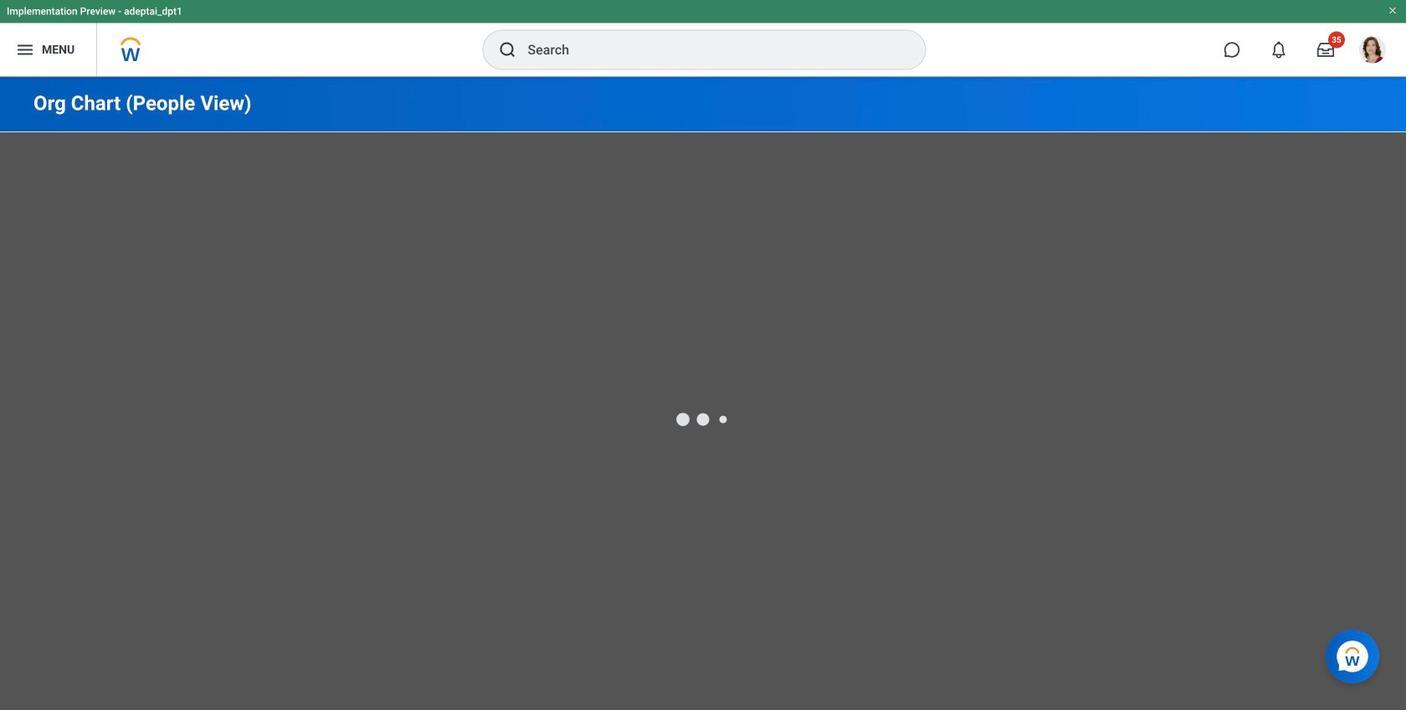 Task type: locate. For each thing, give the bounding box(es) containing it.
Search Workday  search field
[[528, 31, 891, 68]]

close environment banner image
[[1388, 5, 1398, 15]]

inbox large image
[[1318, 41, 1335, 58]]

search image
[[498, 40, 518, 60]]

notifications large image
[[1271, 41, 1288, 58]]

justify image
[[15, 40, 35, 60]]

profile logan mcneil image
[[1360, 36, 1387, 67]]

main content
[[0, 77, 1407, 710]]

banner
[[0, 0, 1407, 77]]



Task type: vqa. For each thing, say whether or not it's contained in the screenshot.
rightmost Working
no



